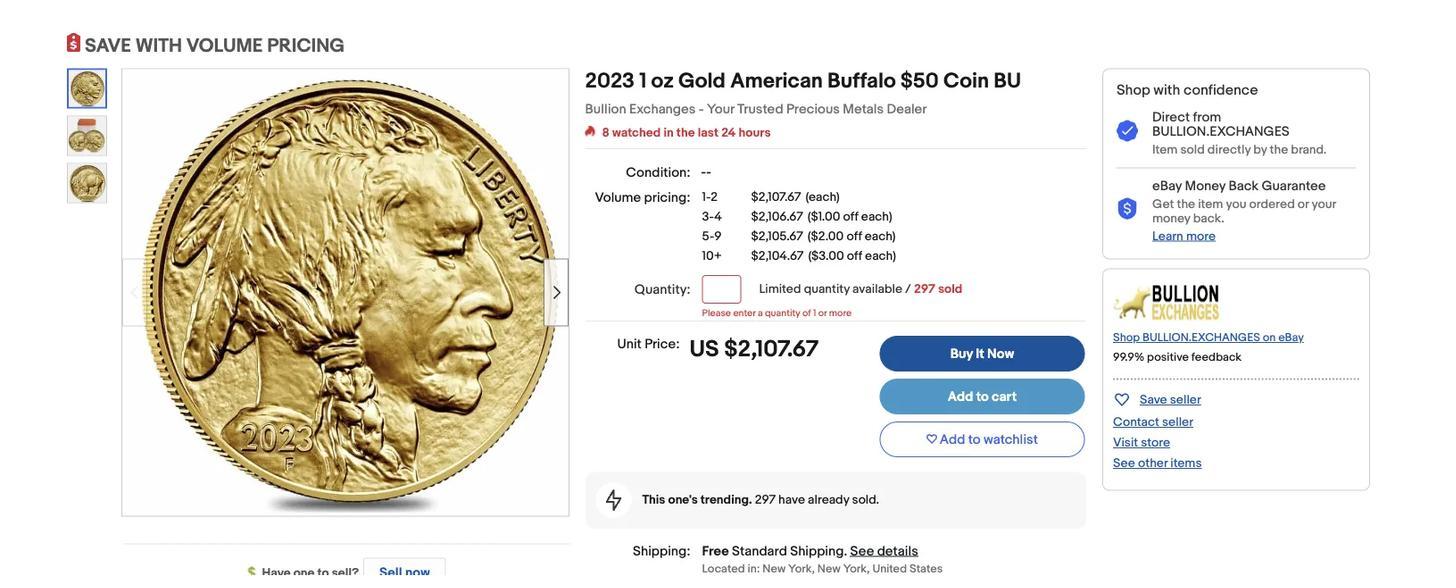Task type: vqa. For each thing, say whether or not it's contained in the screenshot.
176000912028
no



Task type: describe. For each thing, give the bounding box(es) containing it.
see inside us $2,107.67 "main content"
[[851, 543, 875, 559]]

off for ($1.00
[[844, 209, 859, 224]]

to for cart
[[977, 389, 989, 405]]

add to cart link
[[880, 379, 1085, 414]]

see other items link
[[1114, 456, 1203, 471]]

quantity:
[[635, 281, 691, 297]]

see inside contact seller visit store see other items
[[1114, 456, 1136, 471]]

dollar sign image
[[248, 566, 262, 576]]

see details link
[[851, 543, 919, 559]]

0 vertical spatial $2,107.67
[[752, 189, 802, 205]]

or inside us $2,107.67 "main content"
[[819, 307, 827, 319]]

1-
[[702, 189, 711, 205]]

or inside ebay money back guarantee get the item you ordered or your money back. learn more
[[1298, 196, 1310, 212]]

2023
[[586, 68, 635, 94]]

each) for $2,105.67 ($2.00 off each)
[[865, 229, 896, 244]]

in
[[664, 125, 674, 140]]

each) for $2,104.67 ($3.00 off each)
[[865, 248, 897, 263]]

cart
[[992, 389, 1017, 405]]

pricing:
[[644, 189, 691, 205]]

bullion
[[586, 101, 627, 117]]

2023 1 oz gold american buffalo $50 coin bu - picture 1 of 3 image
[[122, 67, 569, 514]]

sold inside "direct from bullion.exchanges item sold directly by the brand."
[[1181, 142, 1205, 157]]

volume pricing:
[[595, 189, 691, 205]]

shop for shop bullion.exchanges on ebay
[[1114, 331, 1141, 345]]

contact seller visit store see other items
[[1114, 415, 1203, 471]]

- inside the 2023 1 oz gold american buffalo $50 coin bu bullion exchanges - your trusted precious metals dealer
[[699, 101, 704, 117]]

($1.00
[[808, 209, 841, 224]]

visit store link
[[1114, 435, 1171, 450]]

precious
[[787, 101, 840, 117]]

unit
[[618, 336, 642, 352]]

5-9
[[702, 229, 722, 244]]

metals
[[843, 101, 884, 117]]

american
[[731, 68, 823, 94]]

dealer
[[887, 101, 927, 117]]

save seller button
[[1114, 389, 1202, 409]]

a
[[758, 307, 763, 319]]

add to cart
[[948, 389, 1017, 405]]

3-4
[[702, 209, 722, 224]]

unit price:
[[618, 336, 680, 352]]

price:
[[645, 336, 680, 352]]

shop bullion.exchanges on ebay link
[[1114, 331, 1305, 345]]

buy it now link
[[880, 336, 1085, 372]]

exchanges
[[630, 101, 696, 117]]

feedback
[[1192, 350, 1242, 364]]

your
[[707, 101, 735, 117]]

3-
[[702, 209, 715, 224]]

now
[[988, 346, 1015, 362]]

1 vertical spatial 1
[[813, 307, 817, 319]]

sold.
[[852, 493, 880, 508]]

24
[[722, 125, 736, 140]]

us $2,107.67
[[690, 336, 819, 363]]

sold inside us $2,107.67 "main content"
[[939, 282, 963, 297]]

contact seller link
[[1114, 415, 1194, 430]]

details
[[878, 543, 919, 559]]

save
[[1140, 392, 1168, 408]]

oz
[[652, 68, 674, 94]]

seller for contact
[[1163, 415, 1194, 430]]

ordered
[[1250, 196, 1296, 212]]

condition:
[[626, 165, 691, 181]]

1 inside the 2023 1 oz gold american buffalo $50 coin bu bullion exchanges - your trusted precious metals dealer
[[640, 68, 647, 94]]

--
[[702, 164, 712, 180]]

$2,105.67
[[752, 229, 804, 244]]

with
[[135, 34, 182, 58]]

ebay money back guarantee get the item you ordered or your money back. learn more
[[1153, 178, 1337, 244]]

other
[[1139, 456, 1168, 471]]

directly
[[1208, 142, 1251, 157]]

it
[[976, 346, 985, 362]]

- up 1-
[[702, 164, 707, 180]]

on
[[1263, 331, 1277, 345]]

visit
[[1114, 435, 1139, 450]]

watchlist
[[984, 431, 1039, 447]]

back.
[[1194, 211, 1225, 226]]

add for add to watchlist
[[940, 431, 966, 447]]

enter
[[734, 307, 756, 319]]

(each)
[[806, 189, 840, 205]]

us $2,107.67 main content
[[586, 68, 1087, 576]]

$2,105.67 ($2.00 off each)
[[752, 229, 896, 244]]

guarantee
[[1262, 178, 1327, 194]]

8
[[602, 125, 610, 140]]

free
[[702, 543, 729, 559]]

confidence
[[1184, 82, 1259, 99]]

money
[[1185, 178, 1226, 194]]

($3.00
[[809, 248, 845, 263]]

us
[[690, 336, 719, 363]]

watched
[[613, 125, 661, 140]]

available
[[853, 282, 903, 297]]

from
[[1194, 109, 1222, 125]]

more inside us $2,107.67 "main content"
[[829, 307, 852, 319]]

direct from bullion.exchanges item sold directly by the brand.
[[1153, 109, 1327, 157]]

already
[[808, 493, 850, 508]]

with
[[1154, 82, 1181, 99]]

0 horizontal spatial 297
[[755, 493, 776, 508]]

back
[[1229, 178, 1259, 194]]

with details__icon image for direct from bullion.exchanges
[[1117, 120, 1139, 143]]

this
[[643, 493, 666, 508]]

1 vertical spatial $2,107.67
[[725, 336, 819, 363]]

1 vertical spatial ebay
[[1279, 331, 1305, 345]]

buy
[[951, 346, 973, 362]]

$2,104.67
[[752, 248, 804, 263]]



Task type: locate. For each thing, give the bounding box(es) containing it.
the right by
[[1270, 142, 1289, 157]]

shipping:
[[633, 543, 691, 559]]

each) for $2,106.67 ($1.00 off each)
[[862, 209, 893, 224]]

add down buy
[[948, 389, 974, 405]]

Quantity: text field
[[702, 275, 742, 304]]

0 vertical spatial quantity
[[804, 282, 850, 297]]

0 vertical spatial each)
[[862, 209, 893, 224]]

shipping
[[791, 543, 844, 559]]

2 vertical spatial off
[[847, 248, 863, 263]]

learn more link
[[1153, 228, 1216, 244]]

1 horizontal spatial 297
[[914, 282, 936, 297]]

to inside button
[[969, 431, 981, 447]]

bullion.exchanges up feedback
[[1143, 331, 1261, 345]]

save seller
[[1140, 392, 1202, 408]]

seller
[[1171, 392, 1202, 408], [1163, 415, 1194, 430]]

1 vertical spatial with details__icon image
[[1117, 198, 1139, 220]]

bullion.exchanges up directly
[[1153, 123, 1290, 139]]

0 vertical spatial the
[[677, 125, 695, 140]]

items
[[1171, 456, 1203, 471]]

0 horizontal spatial more
[[829, 307, 852, 319]]

shop left the with on the top of page
[[1117, 82, 1151, 99]]

1 vertical spatial to
[[969, 431, 981, 447]]

$2,107.67 up $2,106.67
[[752, 189, 802, 205]]

trending.
[[701, 493, 753, 508]]

off for ($3.00
[[847, 248, 863, 263]]

0 vertical spatial or
[[1298, 196, 1310, 212]]

this one's trending. 297 have already sold.
[[643, 493, 880, 508]]

$2,107.67 (each)
[[752, 189, 840, 205]]

see down visit
[[1114, 456, 1136, 471]]

1 vertical spatial or
[[819, 307, 827, 319]]

you
[[1227, 196, 1247, 212]]

with details__icon image inside us $2,107.67 "main content"
[[606, 489, 622, 511]]

or down guarantee
[[1298, 196, 1310, 212]]

2 horizontal spatial the
[[1270, 142, 1289, 157]]

see right .
[[851, 543, 875, 559]]

$2,107.67 down please enter a quantity of 1 or more
[[725, 336, 819, 363]]

0 vertical spatial with details__icon image
[[1117, 120, 1139, 143]]

more
[[1187, 228, 1216, 244], [829, 307, 852, 319]]

please enter a quantity of 1 or more
[[702, 307, 852, 319]]

item direct from brand image
[[1114, 284, 1221, 322]]

1 left oz
[[640, 68, 647, 94]]

1 vertical spatial add
[[940, 431, 966, 447]]

- up 1-2
[[707, 164, 712, 180]]

1 horizontal spatial ebay
[[1279, 331, 1305, 345]]

the
[[677, 125, 695, 140], [1270, 142, 1289, 157], [1177, 196, 1196, 212]]

trusted
[[738, 101, 784, 117]]

0 vertical spatial off
[[844, 209, 859, 224]]

off right ($2.00
[[847, 229, 862, 244]]

direct
[[1153, 109, 1191, 125]]

pricing
[[267, 34, 345, 58]]

0 vertical spatial more
[[1187, 228, 1216, 244]]

- left your
[[699, 101, 704, 117]]

shop
[[1117, 82, 1151, 99], [1114, 331, 1141, 345]]

quantity up "of"
[[804, 282, 850, 297]]

297 right /
[[914, 282, 936, 297]]

picture 2 of 3 image
[[68, 117, 106, 155]]

the right the in
[[677, 125, 695, 140]]

positive
[[1148, 350, 1190, 364]]

0 vertical spatial seller
[[1171, 392, 1202, 408]]

2 vertical spatial with details__icon image
[[606, 489, 622, 511]]

shop for shop with confidence
[[1117, 82, 1151, 99]]

add to watchlist button
[[880, 422, 1085, 457]]

the inside "direct from bullion.exchanges item sold directly by the brand."
[[1270, 142, 1289, 157]]

sold
[[1181, 142, 1205, 157], [939, 282, 963, 297]]

or right "of"
[[819, 307, 827, 319]]

0 vertical spatial shop
[[1117, 82, 1151, 99]]

0 vertical spatial add
[[948, 389, 974, 405]]

1 horizontal spatial sold
[[1181, 142, 1205, 157]]

ebay inside ebay money back guarantee get the item you ordered or your money back. learn more
[[1153, 178, 1182, 194]]

0 horizontal spatial quantity
[[765, 307, 801, 319]]

0 horizontal spatial 1
[[640, 68, 647, 94]]

1 vertical spatial bullion.exchanges
[[1143, 331, 1261, 345]]

0 horizontal spatial the
[[677, 125, 695, 140]]

each)
[[862, 209, 893, 224], [865, 229, 896, 244], [865, 248, 897, 263]]

0 vertical spatial bullion.exchanges
[[1153, 123, 1290, 139]]

2 vertical spatial the
[[1177, 196, 1196, 212]]

picture 1 of 3 image
[[69, 70, 105, 107]]

seller down save seller
[[1163, 415, 1194, 430]]

2 vertical spatial each)
[[865, 248, 897, 263]]

ebay
[[1153, 178, 1182, 194], [1279, 331, 1305, 345]]

bullion.exchanges inside "direct from bullion.exchanges item sold directly by the brand."
[[1153, 123, 1290, 139]]

0 horizontal spatial sold
[[939, 282, 963, 297]]

the inside ebay money back guarantee get the item you ordered or your money back. learn more
[[1177, 196, 1196, 212]]

1 vertical spatial more
[[829, 307, 852, 319]]

1 vertical spatial shop
[[1114, 331, 1141, 345]]

1 vertical spatial see
[[851, 543, 875, 559]]

standard shipping . see details
[[732, 543, 919, 559]]

to left cart
[[977, 389, 989, 405]]

1-2
[[702, 189, 718, 205]]

volume
[[186, 34, 263, 58]]

1 vertical spatial seller
[[1163, 415, 1194, 430]]

more down back.
[[1187, 228, 1216, 244]]

item
[[1153, 142, 1178, 157]]

1 horizontal spatial 1
[[813, 307, 817, 319]]

shop up the 99.9%
[[1114, 331, 1141, 345]]

1 horizontal spatial the
[[1177, 196, 1196, 212]]

get
[[1153, 196, 1175, 212]]

297 left have
[[755, 493, 776, 508]]

money
[[1153, 211, 1191, 226]]

off right ($1.00
[[844, 209, 859, 224]]

picture 3 of 3 image
[[68, 164, 106, 202]]

seller for save
[[1171, 392, 1202, 408]]

1 horizontal spatial more
[[1187, 228, 1216, 244]]

with details__icon image left this
[[606, 489, 622, 511]]

add inside button
[[940, 431, 966, 447]]

seller inside button
[[1171, 392, 1202, 408]]

0 vertical spatial 297
[[914, 282, 936, 297]]

shop with confidence
[[1117, 82, 1259, 99]]

297
[[914, 282, 936, 297], [755, 493, 776, 508]]

sold right /
[[939, 282, 963, 297]]

bu
[[994, 68, 1022, 94]]

seller right save
[[1171, 392, 1202, 408]]

quantity right a
[[765, 307, 801, 319]]

$2,106.67
[[752, 209, 804, 224]]

gold
[[679, 68, 726, 94]]

0 vertical spatial sold
[[1181, 142, 1205, 157]]

add down add to cart link
[[940, 431, 966, 447]]

1 vertical spatial off
[[847, 229, 862, 244]]

1 right "of"
[[813, 307, 817, 319]]

off
[[844, 209, 859, 224], [847, 229, 862, 244], [847, 248, 863, 263]]

1 vertical spatial 297
[[755, 493, 776, 508]]

with details__icon image for this one's trending.
[[606, 489, 622, 511]]

with details__icon image left the get
[[1117, 198, 1139, 220]]

with details__icon image left item
[[1117, 120, 1139, 143]]

1 vertical spatial the
[[1270, 142, 1289, 157]]

1 vertical spatial quantity
[[765, 307, 801, 319]]

to for watchlist
[[969, 431, 981, 447]]

off right "($3.00"
[[847, 248, 863, 263]]

0 vertical spatial 1
[[640, 68, 647, 94]]

ebay up the get
[[1153, 178, 1182, 194]]

99.9%
[[1114, 350, 1145, 364]]

($2.00
[[808, 229, 844, 244]]

9
[[715, 229, 722, 244]]

8 watched in the last 24 hours
[[602, 125, 771, 140]]

ebay right on
[[1279, 331, 1305, 345]]

1 vertical spatial sold
[[939, 282, 963, 297]]

brand.
[[1292, 142, 1327, 157]]

buffalo
[[828, 68, 896, 94]]

0 horizontal spatial or
[[819, 307, 827, 319]]

1 vertical spatial each)
[[865, 229, 896, 244]]

off for ($2.00
[[847, 229, 862, 244]]

1 horizontal spatial quantity
[[804, 282, 850, 297]]

to left watchlist at the right of the page
[[969, 431, 981, 447]]

2
[[711, 189, 718, 205]]

with details__icon image
[[1117, 120, 1139, 143], [1117, 198, 1139, 220], [606, 489, 622, 511]]

more inside ebay money back guarantee get the item you ordered or your money back. learn more
[[1187, 228, 1216, 244]]

the inside us $2,107.67 "main content"
[[677, 125, 695, 140]]

0 vertical spatial to
[[977, 389, 989, 405]]

0 vertical spatial ebay
[[1153, 178, 1182, 194]]

add
[[948, 389, 974, 405], [940, 431, 966, 447]]

more down limited quantity available / 297 sold
[[829, 307, 852, 319]]

store
[[1142, 435, 1171, 450]]

sold right item
[[1181, 142, 1205, 157]]

1 horizontal spatial or
[[1298, 196, 1310, 212]]

10+
[[702, 248, 722, 263]]

one's
[[668, 493, 698, 508]]

standard
[[732, 543, 788, 559]]

$2,106.67 ($1.00 off each)
[[752, 209, 893, 224]]

2023 1 oz gold american buffalo $50 coin bu bullion exchanges - your trusted precious metals dealer
[[586, 68, 1022, 117]]

add for add to cart
[[948, 389, 974, 405]]

of
[[803, 307, 811, 319]]

hours
[[739, 125, 771, 140]]

99.9% positive feedback
[[1114, 350, 1242, 364]]

with details__icon image for ebay money back guarantee
[[1117, 198, 1139, 220]]

have
[[779, 493, 806, 508]]

shop bullion.exchanges on ebay
[[1114, 331, 1305, 345]]

1 horizontal spatial see
[[1114, 456, 1136, 471]]

quantity
[[804, 282, 850, 297], [765, 307, 801, 319]]

0 vertical spatial see
[[1114, 456, 1136, 471]]

$2,104.67 ($3.00 off each)
[[752, 248, 897, 263]]

0 horizontal spatial see
[[851, 543, 875, 559]]

the right the get
[[1177, 196, 1196, 212]]

seller inside contact seller visit store see other items
[[1163, 415, 1194, 430]]

coin
[[944, 68, 990, 94]]

last
[[698, 125, 719, 140]]

0 horizontal spatial ebay
[[1153, 178, 1182, 194]]

$50
[[901, 68, 939, 94]]



